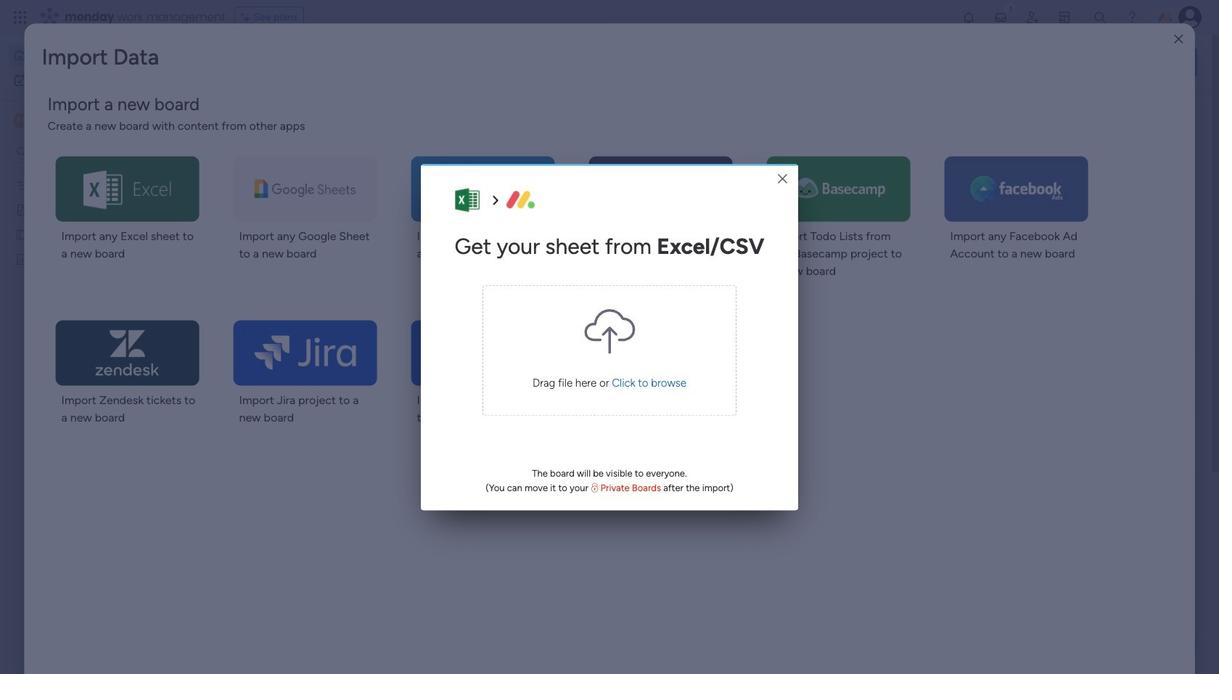 Task type: describe. For each thing, give the bounding box(es) containing it.
templates image image
[[993, 110, 1185, 210]]

help center element
[[980, 416, 1198, 474]]

private board image
[[15, 203, 29, 216]]

workspace image
[[14, 113, 28, 128]]

dapulse x slim image
[[778, 171, 788, 187]]

update feed image
[[994, 10, 1008, 25]]

invite members image
[[1026, 10, 1040, 25]]

dapulse private image
[[592, 483, 598, 494]]

0 vertical spatial option
[[9, 44, 176, 67]]

public board image
[[15, 227, 29, 241]]

monday marketplace image
[[1058, 10, 1072, 25]]

close image
[[1175, 34, 1184, 45]]

close recently visited image
[[224, 118, 242, 136]]



Task type: locate. For each thing, give the bounding box(es) containing it.
component image
[[480, 288, 493, 301], [717, 288, 730, 301]]

option up 'workspace selection' element
[[9, 44, 176, 67]]

help image
[[1125, 10, 1140, 25]]

search everything image
[[1093, 10, 1108, 25]]

getting started element
[[980, 347, 1198, 405]]

workspace selection element
[[14, 112, 121, 131]]

1 component image from the left
[[480, 288, 493, 301]]

0 horizontal spatial component image
[[480, 288, 493, 301]]

1 horizontal spatial component image
[[717, 288, 730, 301]]

quick search results list box
[[224, 136, 945, 506]]

list box
[[0, 170, 185, 467]]

1 image
[[1005, 1, 1018, 17]]

2 component image from the left
[[717, 288, 730, 301]]

option
[[9, 44, 176, 67], [0, 172, 185, 175]]

kendall parks image
[[1179, 6, 1202, 29]]

public dashboard image
[[15, 252, 29, 266]]

select product image
[[13, 10, 28, 25]]

option down search in workspace field
[[0, 172, 185, 175]]

Search in workspace field
[[30, 143, 121, 160]]

notifications image
[[962, 10, 976, 25]]

1 vertical spatial option
[[0, 172, 185, 175]]

see plans image
[[241, 9, 254, 25]]



Task type: vqa. For each thing, say whether or not it's contained in the screenshot.
"online" in the left bottom of the page
no



